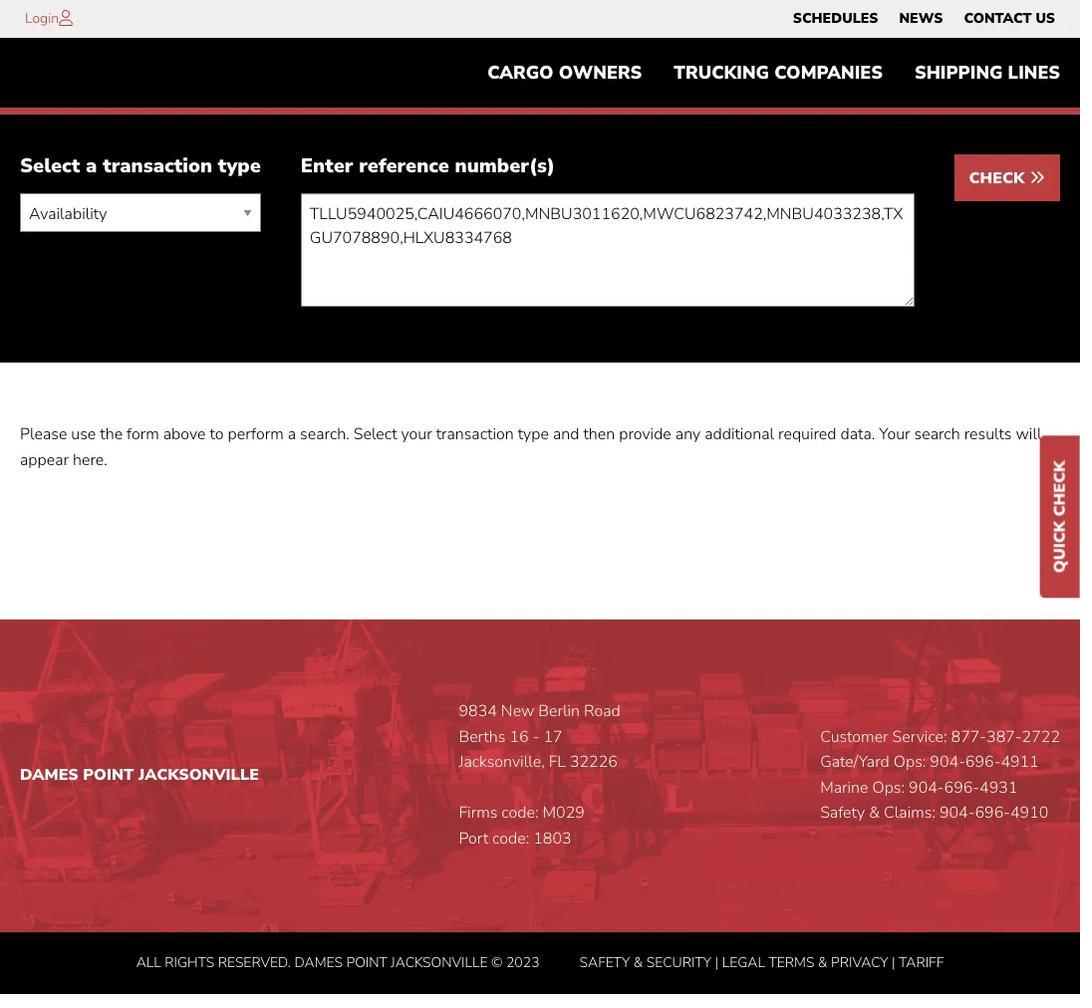 Task type: vqa. For each thing, say whether or not it's contained in the screenshot.
2nd "DAY" from the bottom
no



Task type: locate. For each thing, give the bounding box(es) containing it.
0 vertical spatial a
[[86, 153, 97, 180]]

904- down 877-
[[930, 752, 966, 774]]

0 vertical spatial check
[[969, 168, 1030, 190]]

& inside customer service: 877-387-2722 gate/yard ops: 904-696-4911 marine ops: 904-696-4931 safety & claims: 904-696-4910
[[869, 803, 880, 825]]

1 vertical spatial a
[[288, 424, 296, 446]]

check inside button
[[969, 168, 1030, 190]]

0 vertical spatial dames
[[20, 765, 78, 786]]

1 horizontal spatial check
[[1050, 461, 1072, 517]]

trucking
[[674, 61, 770, 85]]

news link
[[900, 5, 943, 33]]

a
[[86, 153, 97, 180], [288, 424, 296, 446]]

menu bar
[[783, 5, 1066, 33], [472, 53, 1077, 93]]

type left and
[[518, 424, 549, 446]]

legal terms & privacy link
[[722, 954, 889, 972]]

ops: down service:
[[894, 752, 926, 774]]

1 horizontal spatial safety
[[820, 803, 865, 825]]

904- right claims:
[[940, 803, 975, 825]]

quick check link
[[1041, 436, 1081, 598]]

32226
[[570, 752, 618, 774]]

904- up claims:
[[909, 777, 945, 799]]

& right terms
[[818, 954, 828, 972]]

1 horizontal spatial point
[[346, 954, 388, 972]]

terms
[[769, 954, 815, 972]]

0 horizontal spatial select
[[20, 153, 80, 180]]

17
[[544, 726, 563, 748]]

0 horizontal spatial |
[[715, 954, 719, 972]]

results
[[965, 424, 1012, 446]]

shipping lines link
[[899, 53, 1077, 93]]

1 horizontal spatial transaction
[[436, 424, 514, 446]]

1 vertical spatial safety
[[580, 954, 630, 972]]

security
[[647, 954, 712, 972]]

| left legal
[[715, 954, 719, 972]]

menu bar containing schedules
[[783, 5, 1066, 33]]

2 horizontal spatial &
[[869, 803, 880, 825]]

0 vertical spatial 696-
[[966, 752, 1001, 774]]

cargo owners
[[488, 61, 642, 85]]

type
[[218, 153, 261, 180], [518, 424, 549, 446]]

|
[[715, 954, 719, 972], [892, 954, 896, 972]]

schedules
[[793, 9, 879, 28]]

0 vertical spatial menu bar
[[783, 5, 1066, 33]]

1 vertical spatial dames
[[295, 954, 343, 972]]

select inside please use the form above to perform a search. select your transaction type and then provide any additional required data. your search results will appear here. quick check
[[354, 424, 397, 446]]

customer service: 877-387-2722 gate/yard ops: 904-696-4911 marine ops: 904-696-4931 safety & claims: 904-696-4910
[[820, 726, 1061, 825]]

1 vertical spatial menu bar
[[472, 53, 1077, 93]]

& left claims:
[[869, 803, 880, 825]]

reference
[[359, 153, 449, 180]]

1 vertical spatial select
[[354, 424, 397, 446]]

| left tariff link
[[892, 954, 896, 972]]

contact us link
[[964, 5, 1056, 33]]

1 vertical spatial type
[[518, 424, 549, 446]]

provide
[[619, 424, 672, 446]]

the
[[100, 424, 123, 446]]

0 vertical spatial type
[[218, 153, 261, 180]]

©
[[491, 954, 503, 972]]

jacksonville
[[139, 765, 259, 786], [391, 954, 488, 972]]

4911
[[1001, 752, 1039, 774]]

footer
[[0, 620, 1081, 995]]

please
[[20, 424, 67, 446]]

1 horizontal spatial dames
[[295, 954, 343, 972]]

0 horizontal spatial dames
[[20, 765, 78, 786]]

0 horizontal spatial &
[[634, 954, 643, 972]]

0 vertical spatial select
[[20, 153, 80, 180]]

ops: up claims:
[[873, 777, 905, 799]]

0 horizontal spatial jacksonville
[[139, 765, 259, 786]]

1 vertical spatial jacksonville
[[391, 954, 488, 972]]

companies
[[775, 61, 883, 85]]

9834 new berlin road berths 16 - 17 jacksonville, fl 32226
[[459, 701, 621, 774]]

904-
[[930, 752, 966, 774], [909, 777, 945, 799], [940, 803, 975, 825]]

1 vertical spatial point
[[346, 954, 388, 972]]

cargo
[[488, 61, 554, 85]]

696-
[[966, 752, 1001, 774], [945, 777, 980, 799], [975, 803, 1011, 825]]

safety down the marine on the right bottom of page
[[820, 803, 865, 825]]

0 vertical spatial jacksonville
[[139, 765, 259, 786]]

safety left security
[[580, 954, 630, 972]]

port
[[459, 828, 489, 850]]

0 horizontal spatial point
[[83, 765, 134, 786]]

1 horizontal spatial jacksonville
[[391, 954, 488, 972]]

0 horizontal spatial transaction
[[103, 153, 212, 180]]

1 vertical spatial check
[[1050, 461, 1072, 517]]

1 vertical spatial code:
[[492, 828, 529, 850]]

new
[[501, 701, 535, 723]]

all rights reserved. dames point jacksonville © 2023
[[136, 954, 540, 972]]

code: right port
[[492, 828, 529, 850]]

safety inside customer service: 877-387-2722 gate/yard ops: 904-696-4911 marine ops: 904-696-4931 safety & claims: 904-696-4910
[[820, 803, 865, 825]]

& left security
[[634, 954, 643, 972]]

1 horizontal spatial |
[[892, 954, 896, 972]]

1 horizontal spatial type
[[518, 424, 549, 446]]

menu bar up shipping
[[783, 5, 1066, 33]]

then
[[584, 424, 615, 446]]

0 vertical spatial point
[[83, 765, 134, 786]]

1 horizontal spatial a
[[288, 424, 296, 446]]

0 horizontal spatial type
[[218, 153, 261, 180]]

perform
[[228, 424, 284, 446]]

here.
[[73, 450, 107, 471]]

code: up 1803
[[502, 803, 539, 825]]

us
[[1036, 9, 1056, 28]]

point
[[83, 765, 134, 786], [346, 954, 388, 972]]

ops:
[[894, 752, 926, 774], [873, 777, 905, 799]]

check button
[[955, 155, 1061, 202]]

type left enter
[[218, 153, 261, 180]]

2 | from the left
[[892, 954, 896, 972]]

footer containing 9834 new berlin road
[[0, 620, 1081, 995]]

appear
[[20, 450, 69, 471]]

menu bar down "schedules" 'link'
[[472, 53, 1077, 93]]

will
[[1016, 424, 1042, 446]]

0 vertical spatial safety
[[820, 803, 865, 825]]

0 horizontal spatial check
[[969, 168, 1030, 190]]

use
[[71, 424, 96, 446]]

reserved.
[[218, 954, 291, 972]]

login
[[25, 9, 59, 28]]

&
[[869, 803, 880, 825], [634, 954, 643, 972], [818, 954, 828, 972]]

1 vertical spatial transaction
[[436, 424, 514, 446]]

transaction
[[103, 153, 212, 180], [436, 424, 514, 446]]

877-
[[951, 726, 987, 748]]

additional
[[705, 424, 775, 446]]

1 horizontal spatial select
[[354, 424, 397, 446]]

select
[[20, 153, 80, 180], [354, 424, 397, 446]]

4910
[[1011, 803, 1049, 825]]



Task type: describe. For each thing, give the bounding box(es) containing it.
service:
[[893, 726, 947, 748]]

9834
[[459, 701, 497, 723]]

legal
[[722, 954, 765, 972]]

1803
[[533, 828, 572, 850]]

tariff
[[899, 954, 944, 972]]

search
[[915, 424, 961, 446]]

berlin
[[539, 701, 580, 723]]

safety & security | legal terms & privacy | tariff
[[580, 954, 944, 972]]

required
[[779, 424, 837, 446]]

1 vertical spatial 696-
[[945, 777, 980, 799]]

data.
[[841, 424, 875, 446]]

firms
[[459, 803, 498, 825]]

Enter reference number(s) text field
[[301, 194, 915, 307]]

road
[[584, 701, 621, 723]]

gate/yard
[[820, 752, 890, 774]]

type inside please use the form above to perform a search. select your transaction type and then provide any additional required data. your search results will appear here. quick check
[[518, 424, 549, 446]]

0 vertical spatial transaction
[[103, 153, 212, 180]]

2 vertical spatial 904-
[[940, 803, 975, 825]]

2023
[[506, 954, 540, 972]]

contact us
[[964, 9, 1056, 28]]

0 horizontal spatial safety
[[580, 954, 630, 972]]

your
[[879, 424, 911, 446]]

firms code:  m029 port code:  1803
[[459, 803, 585, 850]]

m029
[[543, 803, 585, 825]]

to
[[210, 424, 224, 446]]

search.
[[300, 424, 350, 446]]

privacy
[[831, 954, 889, 972]]

1 horizontal spatial &
[[818, 954, 828, 972]]

owners
[[559, 61, 642, 85]]

387-
[[987, 726, 1022, 748]]

rights
[[165, 954, 214, 972]]

shipping
[[915, 61, 1003, 85]]

customer
[[820, 726, 889, 748]]

claims:
[[884, 803, 936, 825]]

menu bar containing cargo owners
[[472, 53, 1077, 93]]

1 | from the left
[[715, 954, 719, 972]]

trucking companies
[[674, 61, 883, 85]]

user image
[[59, 10, 73, 26]]

dames point jacksonville
[[20, 765, 259, 786]]

2722
[[1022, 726, 1061, 748]]

2 vertical spatial 696-
[[975, 803, 1011, 825]]

enter reference number(s)
[[301, 153, 555, 180]]

lines
[[1008, 61, 1061, 85]]

enter
[[301, 153, 353, 180]]

select a transaction type
[[20, 153, 261, 180]]

safety & security link
[[580, 954, 712, 972]]

news
[[900, 9, 943, 28]]

transaction inside please use the form above to perform a search. select your transaction type and then provide any additional required data. your search results will appear here. quick check
[[436, 424, 514, 446]]

fl
[[549, 752, 566, 774]]

berths
[[459, 726, 506, 748]]

4931
[[980, 777, 1018, 799]]

-
[[533, 726, 540, 748]]

angle double right image
[[1030, 170, 1046, 186]]

schedules link
[[793, 5, 879, 33]]

any
[[676, 424, 701, 446]]

your
[[401, 424, 432, 446]]

please use the form above to perform a search. select your transaction type and then provide any additional required data. your search results will appear here. quick check
[[20, 424, 1072, 573]]

marine
[[820, 777, 869, 799]]

a inside please use the form above to perform a search. select your transaction type and then provide any additional required data. your search results will appear here. quick check
[[288, 424, 296, 446]]

jacksonville,
[[459, 752, 545, 774]]

0 vertical spatial ops:
[[894, 752, 926, 774]]

and
[[553, 424, 580, 446]]

0 vertical spatial 904-
[[930, 752, 966, 774]]

all
[[136, 954, 161, 972]]

0 horizontal spatial a
[[86, 153, 97, 180]]

form
[[127, 424, 159, 446]]

trucking companies link
[[658, 53, 899, 93]]

1 vertical spatial 904-
[[909, 777, 945, 799]]

number(s)
[[455, 153, 555, 180]]

check inside please use the form above to perform a search. select your transaction type and then provide any additional required data. your search results will appear here. quick check
[[1050, 461, 1072, 517]]

contact
[[964, 9, 1032, 28]]

above
[[163, 424, 206, 446]]

login link
[[25, 9, 59, 28]]

shipping lines
[[915, 61, 1061, 85]]

16
[[510, 726, 529, 748]]

1 vertical spatial ops:
[[873, 777, 905, 799]]

quick
[[1050, 521, 1072, 573]]

tariff link
[[899, 954, 944, 972]]

0 vertical spatial code:
[[502, 803, 539, 825]]

cargo owners link
[[472, 53, 658, 93]]



